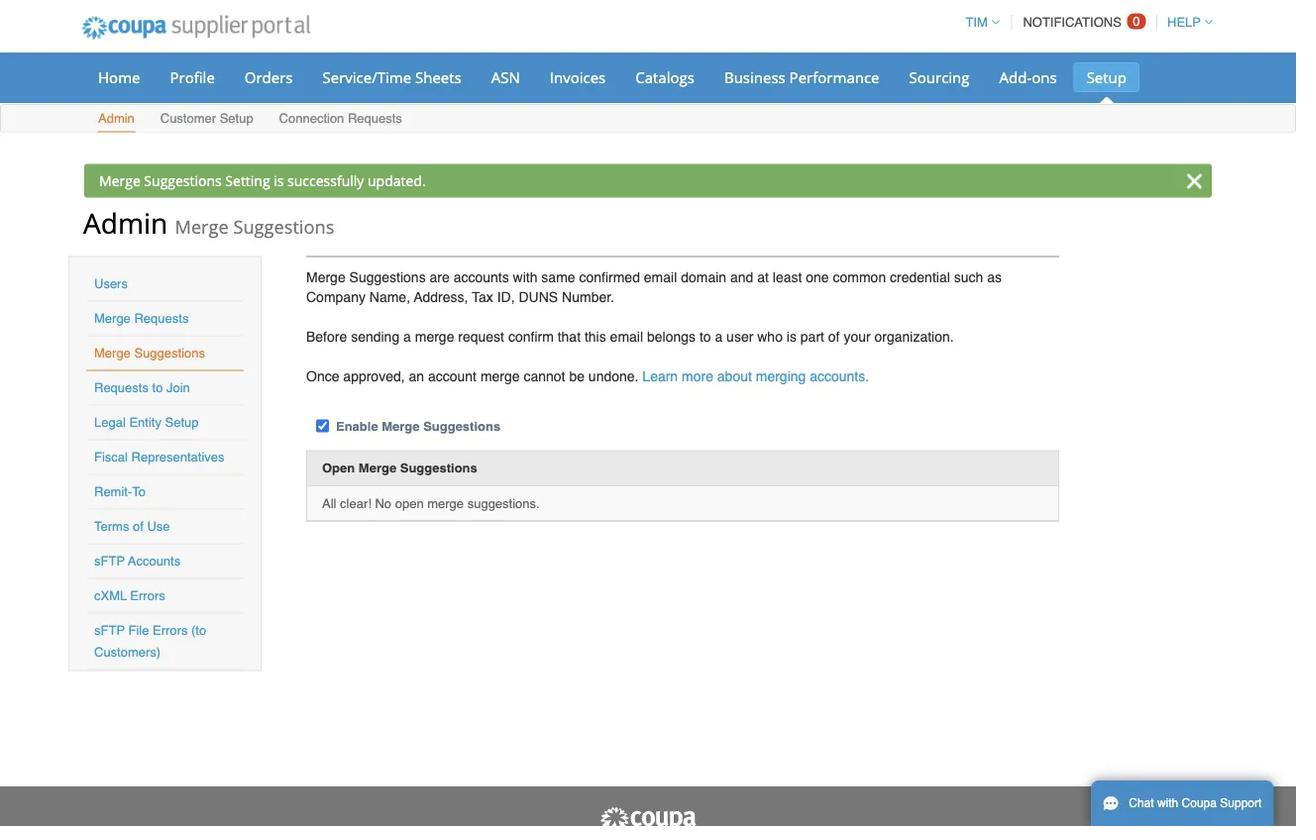 Task type: vqa. For each thing, say whether or not it's contained in the screenshot.
common
yes



Task type: locate. For each thing, give the bounding box(es) containing it.
enable
[[336, 419, 378, 434]]

once approved, an account merge cannot be undone. learn more about merging accounts.
[[306, 368, 869, 384]]

customer setup link
[[159, 107, 254, 132]]

users link
[[94, 276, 128, 291]]

1 vertical spatial to
[[152, 381, 163, 395]]

email right this
[[610, 329, 643, 344]]

merge
[[415, 329, 454, 344], [481, 368, 520, 384], [427, 496, 464, 511]]

None checkbox
[[316, 420, 329, 433]]

setup right customer
[[220, 111, 253, 126]]

a right sending
[[403, 329, 411, 344]]

is right setting at the left of page
[[274, 171, 284, 190]]

cxml errors
[[94, 589, 165, 603]]

0 vertical spatial errors
[[130, 589, 165, 603]]

merge down setting at the left of page
[[175, 214, 229, 239]]

sftp accounts
[[94, 554, 181, 569]]

sftp for sftp accounts
[[94, 554, 125, 569]]

0 vertical spatial is
[[274, 171, 284, 190]]

fiscal representatives
[[94, 450, 224, 465]]

0 horizontal spatial of
[[133, 519, 144, 534]]

1 horizontal spatial setup
[[220, 111, 253, 126]]

clear!
[[340, 496, 371, 511]]

remit-to
[[94, 485, 146, 499]]

0 vertical spatial to
[[699, 329, 711, 344]]

merge up company at the left of page
[[306, 269, 346, 285]]

to right belongs
[[699, 329, 711, 344]]

sourcing
[[909, 67, 970, 87]]

sourcing link
[[896, 62, 983, 92]]

2 vertical spatial merge
[[427, 496, 464, 511]]

request
[[458, 329, 504, 344]]

1 horizontal spatial coupa supplier portal image
[[599, 807, 698, 826]]

fiscal
[[94, 450, 128, 465]]

confirm
[[508, 329, 554, 344]]

merge
[[99, 171, 140, 190], [175, 214, 229, 239], [306, 269, 346, 285], [94, 311, 131, 326], [94, 346, 131, 361], [382, 419, 420, 434], [359, 461, 397, 476]]

suggestions up admin merge suggestions
[[144, 171, 222, 190]]

with right 'chat'
[[1157, 797, 1179, 811]]

admin down home link at left
[[98, 111, 135, 126]]

admin link
[[97, 107, 136, 132]]

fiscal representatives link
[[94, 450, 224, 465]]

successfully
[[287, 171, 364, 190]]

0 vertical spatial sftp
[[94, 554, 125, 569]]

1 vertical spatial with
[[1157, 797, 1179, 811]]

a left the user
[[715, 329, 723, 344]]

0 vertical spatial email
[[644, 269, 677, 285]]

to left join at the left top of the page
[[152, 381, 163, 395]]

admin for admin
[[98, 111, 135, 126]]

add-
[[999, 67, 1032, 87]]

suggestions inside merge suggestions are accounts with same confirmed email domain and at least one common credential such as company name, address, tax id, duns number.
[[349, 269, 426, 285]]

name,
[[369, 289, 410, 305]]

tax
[[472, 289, 493, 305]]

suggestions up name,
[[349, 269, 426, 285]]

enable merge suggestions
[[336, 419, 501, 434]]

errors down accounts
[[130, 589, 165, 603]]

profile link
[[157, 62, 228, 92]]

customers)
[[94, 645, 161, 660]]

errors
[[130, 589, 165, 603], [153, 623, 188, 638]]

admin up users link
[[83, 204, 168, 241]]

sftp
[[94, 554, 125, 569], [94, 623, 125, 638]]

company
[[306, 289, 366, 305]]

0 vertical spatial coupa supplier portal image
[[68, 3, 324, 53]]

support
[[1220, 797, 1262, 811]]

home
[[98, 67, 140, 87]]

1 horizontal spatial is
[[787, 329, 797, 344]]

1 horizontal spatial of
[[828, 329, 840, 344]]

1 vertical spatial coupa supplier portal image
[[599, 807, 698, 826]]

learn
[[642, 368, 678, 384]]

of left use at the left of page
[[133, 519, 144, 534]]

1 vertical spatial email
[[610, 329, 643, 344]]

asn link
[[478, 62, 533, 92]]

merge right open
[[427, 496, 464, 511]]

0 vertical spatial setup
[[1087, 67, 1127, 87]]

accounts.
[[810, 368, 869, 384]]

requests
[[348, 111, 402, 126], [134, 311, 189, 326], [94, 381, 149, 395]]

0
[[1133, 14, 1140, 29]]

cannot
[[524, 368, 565, 384]]

suggestions
[[144, 171, 222, 190], [233, 214, 334, 239], [349, 269, 426, 285], [134, 346, 205, 361], [423, 419, 501, 434], [400, 461, 477, 476]]

requests down service/time
[[348, 111, 402, 126]]

of
[[828, 329, 840, 344], [133, 519, 144, 534]]

business
[[724, 67, 786, 87]]

suggestions down merge suggestions setting is successfully updated.
[[233, 214, 334, 239]]

2 vertical spatial setup
[[165, 415, 199, 430]]

1 vertical spatial sftp
[[94, 623, 125, 638]]

1 horizontal spatial with
[[1157, 797, 1179, 811]]

merge down admin link
[[99, 171, 140, 190]]

1 vertical spatial merge
[[481, 368, 520, 384]]

1 vertical spatial is
[[787, 329, 797, 344]]

setup down notifications 0
[[1087, 67, 1127, 87]]

merge suggestions link
[[94, 346, 205, 361]]

merge down "address,"
[[415, 329, 454, 344]]

0 vertical spatial admin
[[98, 111, 135, 126]]

1 vertical spatial errors
[[153, 623, 188, 638]]

join
[[166, 381, 190, 395]]

requests up legal
[[94, 381, 149, 395]]

email
[[644, 269, 677, 285], [610, 329, 643, 344]]

(to
[[191, 623, 206, 638]]

setup down join at the left top of the page
[[165, 415, 199, 430]]

errors left (to at the left
[[153, 623, 188, 638]]

is
[[274, 171, 284, 190], [787, 329, 797, 344]]

cxml errors link
[[94, 589, 165, 603]]

with up 'duns'
[[513, 269, 538, 285]]

sftp up cxml
[[94, 554, 125, 569]]

0 horizontal spatial is
[[274, 171, 284, 190]]

coupa
[[1182, 797, 1217, 811]]

0 vertical spatial requests
[[348, 111, 402, 126]]

is left part
[[787, 329, 797, 344]]

1 horizontal spatial to
[[699, 329, 711, 344]]

admin for admin merge suggestions
[[83, 204, 168, 241]]

customer
[[160, 111, 216, 126]]

sheets
[[415, 67, 462, 87]]

navigation
[[957, 3, 1213, 42]]

2 sftp from the top
[[94, 623, 125, 638]]

requests up merge suggestions at the left top of the page
[[134, 311, 189, 326]]

1 sftp from the top
[[94, 554, 125, 569]]

merge requests
[[94, 311, 189, 326]]

setup
[[1087, 67, 1127, 87], [220, 111, 253, 126], [165, 415, 199, 430]]

service/time
[[323, 67, 411, 87]]

1 vertical spatial requests
[[134, 311, 189, 326]]

sftp inside sftp file errors (to customers)
[[94, 623, 125, 638]]

coupa supplier portal image
[[68, 3, 324, 53], [599, 807, 698, 826]]

open
[[322, 461, 355, 476]]

0 horizontal spatial with
[[513, 269, 538, 285]]

merge up no
[[359, 461, 397, 476]]

before sending a merge request confirm that this email belongs to a user who is part of your organization.
[[306, 329, 954, 344]]

requests to join link
[[94, 381, 190, 395]]

email left domain
[[644, 269, 677, 285]]

0 horizontal spatial coupa supplier portal image
[[68, 3, 324, 53]]

help link
[[1158, 15, 1213, 30]]

user
[[726, 329, 753, 344]]

tim link
[[957, 15, 1000, 30]]

0 horizontal spatial a
[[403, 329, 411, 344]]

sftp up customers)
[[94, 623, 125, 638]]

1 horizontal spatial a
[[715, 329, 723, 344]]

that
[[558, 329, 581, 344]]

sftp file errors (to customers) link
[[94, 623, 206, 660]]

1 vertical spatial admin
[[83, 204, 168, 241]]

before
[[306, 329, 347, 344]]

cxml
[[94, 589, 127, 603]]

0 vertical spatial of
[[828, 329, 840, 344]]

0 horizontal spatial setup
[[165, 415, 199, 430]]

of right part
[[828, 329, 840, 344]]

common
[[833, 269, 886, 285]]

merge down request
[[481, 368, 520, 384]]

0 vertical spatial with
[[513, 269, 538, 285]]

number.
[[562, 289, 614, 305]]

such
[[954, 269, 983, 285]]

this
[[585, 329, 606, 344]]

users
[[94, 276, 128, 291]]

approved,
[[343, 368, 405, 384]]

use
[[147, 519, 170, 534]]



Task type: describe. For each thing, give the bounding box(es) containing it.
2 a from the left
[[715, 329, 723, 344]]

home link
[[85, 62, 153, 92]]

once
[[306, 368, 339, 384]]

remit-to link
[[94, 485, 146, 499]]

merge up open merge suggestions at the left of page
[[382, 419, 420, 434]]

service/time sheets
[[323, 67, 462, 87]]

suggestions up all clear! no open merge suggestions. in the bottom left of the page
[[400, 461, 477, 476]]

legal entity setup link
[[94, 415, 199, 430]]

about
[[717, 368, 752, 384]]

requests for connection requests
[[348, 111, 402, 126]]

merge suggestions
[[94, 346, 205, 361]]

invoices
[[550, 67, 606, 87]]

credential
[[890, 269, 950, 285]]

email inside merge suggestions are accounts with same confirmed email domain and at least one common credential such as company name, address, tax id, duns number.
[[644, 269, 677, 285]]

merge suggestions setting is successfully updated.
[[99, 171, 426, 190]]

catalogs link
[[623, 62, 707, 92]]

as
[[987, 269, 1002, 285]]

sending
[[351, 329, 400, 344]]

least
[[773, 269, 802, 285]]

merge requests link
[[94, 311, 189, 326]]

connection requests link
[[278, 107, 403, 132]]

2 horizontal spatial setup
[[1087, 67, 1127, 87]]

1 vertical spatial setup
[[220, 111, 253, 126]]

admin merge suggestions
[[83, 204, 334, 241]]

notifications 0
[[1023, 14, 1140, 30]]

0 vertical spatial merge
[[415, 329, 454, 344]]

suggestions inside admin merge suggestions
[[233, 214, 334, 239]]

service/time sheets link
[[310, 62, 474, 92]]

orders
[[245, 67, 293, 87]]

with inside button
[[1157, 797, 1179, 811]]

all clear! no open merge suggestions.
[[322, 496, 540, 511]]

profile
[[170, 67, 215, 87]]

1 vertical spatial of
[[133, 519, 144, 534]]

with inside merge suggestions are accounts with same confirmed email domain and at least one common credential such as company name, address, tax id, duns number.
[[513, 269, 538, 285]]

merge for open
[[427, 496, 464, 511]]

same
[[541, 269, 575, 285]]

are
[[430, 269, 450, 285]]

suggestions down the account
[[423, 419, 501, 434]]

learn more about merging accounts. link
[[642, 368, 869, 384]]

legal
[[94, 415, 126, 430]]

chat with coupa support button
[[1091, 781, 1274, 826]]

merge down merge requests link
[[94, 346, 131, 361]]

representatives
[[131, 450, 224, 465]]

business performance link
[[711, 62, 892, 92]]

open merge suggestions
[[322, 461, 477, 476]]

2 vertical spatial requests
[[94, 381, 149, 395]]

remit-
[[94, 485, 132, 499]]

connection
[[279, 111, 344, 126]]

merge inside admin merge suggestions
[[175, 214, 229, 239]]

at
[[757, 269, 769, 285]]

help
[[1167, 15, 1201, 30]]

suggestions.
[[467, 496, 540, 511]]

1 a from the left
[[403, 329, 411, 344]]

undone.
[[588, 368, 639, 384]]

sftp accounts link
[[94, 554, 181, 569]]

id,
[[497, 289, 515, 305]]

merge inside merge suggestions are accounts with same confirmed email domain and at least one common credential such as company name, address, tax id, duns number.
[[306, 269, 346, 285]]

customer setup
[[160, 111, 253, 126]]

sftp for sftp file errors (to customers)
[[94, 623, 125, 638]]

chat
[[1129, 797, 1154, 811]]

chat with coupa support
[[1129, 797, 1262, 811]]

add-ons link
[[987, 62, 1070, 92]]

your
[[844, 329, 871, 344]]

terms of use link
[[94, 519, 170, 534]]

merge for account
[[481, 368, 520, 384]]

0 horizontal spatial to
[[152, 381, 163, 395]]

an
[[409, 368, 424, 384]]

tim
[[966, 15, 988, 30]]

setup link
[[1074, 62, 1140, 92]]

merging
[[756, 368, 806, 384]]

suggestions up join at the left top of the page
[[134, 346, 205, 361]]

ons
[[1032, 67, 1057, 87]]

add-ons
[[999, 67, 1057, 87]]

terms
[[94, 519, 129, 534]]

updated.
[[368, 171, 426, 190]]

duns
[[519, 289, 558, 305]]

organization.
[[875, 329, 954, 344]]

asn
[[491, 67, 520, 87]]

more
[[682, 368, 713, 384]]

one
[[806, 269, 829, 285]]

address,
[[414, 289, 468, 305]]

orders link
[[232, 62, 306, 92]]

navigation containing notifications 0
[[957, 3, 1213, 42]]

accounts
[[128, 554, 181, 569]]

errors inside sftp file errors (to customers)
[[153, 623, 188, 638]]

requests for merge requests
[[134, 311, 189, 326]]

terms of use
[[94, 519, 170, 534]]

requests to join
[[94, 381, 190, 395]]

all
[[322, 496, 336, 511]]

no
[[375, 496, 392, 511]]

merge down users link
[[94, 311, 131, 326]]

file
[[128, 623, 149, 638]]

entity
[[129, 415, 161, 430]]



